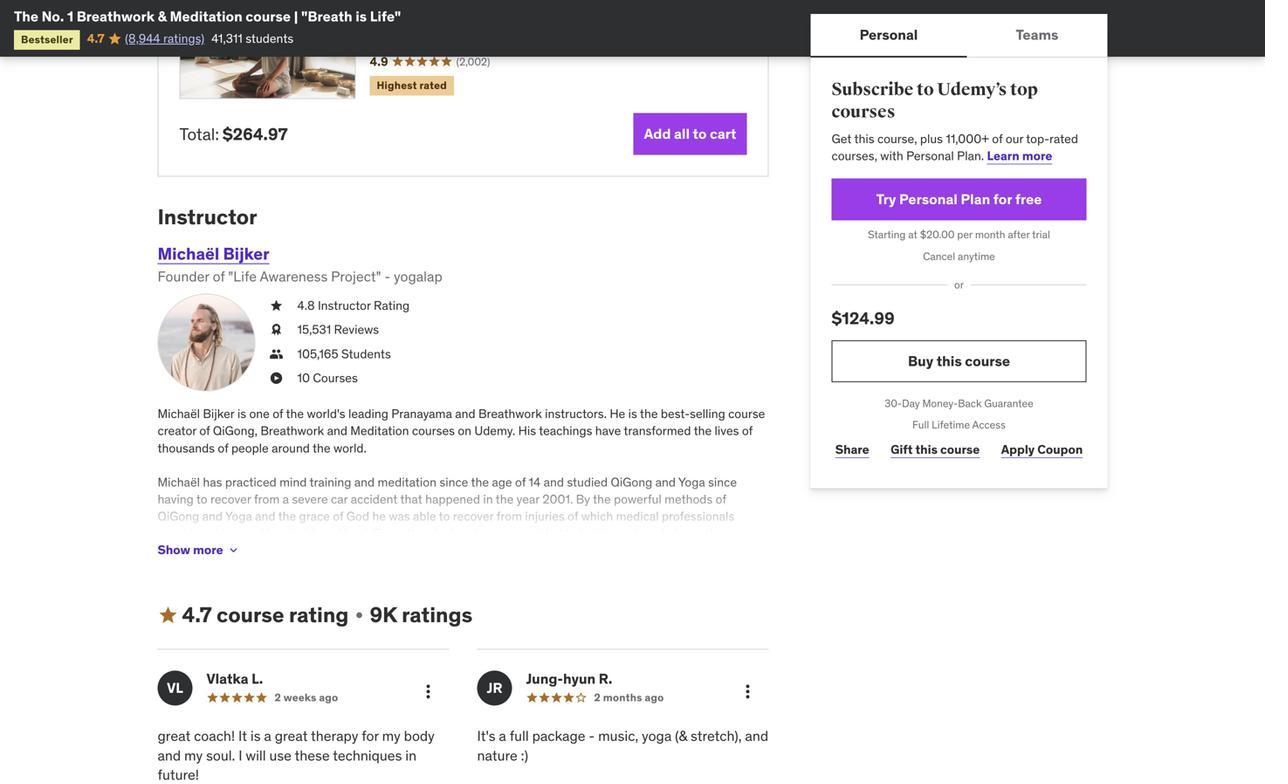 Task type: describe. For each thing, give the bounding box(es) containing it.
0 vertical spatial for
[[994, 190, 1012, 208]]

highest rated
[[377, 79, 447, 92]]

the left age
[[471, 475, 489, 490]]

the down age
[[496, 492, 514, 507]]

but
[[584, 543, 603, 559]]

(8,944 ratings)
[[125, 30, 204, 46]]

practiced
[[225, 475, 277, 490]]

helping
[[580, 526, 620, 542]]

instructors.
[[545, 406, 607, 422]]

apply
[[1002, 442, 1035, 458]]

1 vertical spatial from
[[497, 509, 522, 525]]

was
[[389, 509, 410, 525]]

it
[[238, 727, 247, 745]]

able
[[413, 509, 436, 525]]

and up considered
[[202, 509, 223, 525]]

2 for l.
[[275, 691, 281, 705]]

to right having
[[196, 492, 208, 507]]

share button
[[832, 433, 873, 468]]

- for is
[[418, 15, 424, 33]]

course inside button
[[965, 352, 1010, 370]]

l.
[[252, 670, 263, 688]]

and right 'are'
[[205, 560, 226, 576]]

the down the selling
[[694, 423, 712, 439]]

is inside great coach! it is a great therapy for my body and my soul. i will use these techniques in future!
[[251, 727, 261, 745]]

i
[[239, 747, 242, 765]]

buy this course button
[[832, 341, 1087, 382]]

30-day money-back guarantee full lifetime access
[[885, 397, 1034, 432]]

2 months ago
[[594, 691, 664, 705]]

heal.
[[345, 526, 371, 542]]

15,531
[[297, 322, 331, 338]]

after
[[1008, 228, 1030, 241]]

and up on
[[455, 406, 476, 422]]

tab list containing personal
[[811, 14, 1108, 58]]

1 great from the left
[[158, 727, 191, 745]]

studied
[[567, 475, 608, 490]]

show more
[[158, 543, 223, 558]]

1 vertical spatial yoga
[[225, 509, 252, 525]]

music,
[[598, 727, 639, 745]]

is left 'life"'
[[356, 7, 367, 25]]

michaël for michaël bijker is one of the world's leading pranayama and breathwork instructors. he is the best-selling course creator of qigong, breathwork and meditation courses on udemy. his teachings have transformed the lives of thousands of people around the world.
[[158, 406, 200, 422]]

r.
[[599, 670, 613, 688]]

medium image
[[158, 605, 179, 626]]

xsmall image for 4.8 instructor rating
[[269, 297, 283, 315]]

2 vertical spatial personal
[[900, 190, 958, 208]]

course down lifetime
[[941, 442, 980, 458]]

learn
[[675, 526, 703, 542]]

lives
[[715, 423, 739, 439]]

courses inside subscribe to udemy's top courses
[[832, 101, 896, 123]]

probably
[[273, 526, 321, 542]]

share
[[836, 442, 870, 458]]

it's
[[477, 727, 496, 745]]

total: $264.97
[[179, 123, 288, 145]]

courses,
[[832, 148, 878, 164]]

access
[[973, 418, 1006, 432]]

one
[[249, 406, 270, 422]]

10 courses
[[297, 370, 358, 386]]

personal inside button
[[860, 26, 918, 44]]

methods
[[665, 492, 713, 507]]

hyun
[[563, 670, 596, 688]]

in inside the michaël has practiced mind training and meditation since the age of 14 and studied qigong and yoga since having to recover from a severe car accident that happened in the year 2001. by the powerful methods of qigong and yoga and the grace of god he was able to recover from injuries of which medical professionals considered he would probably not heal. since then he has been committed to helping others to learn these wonderful techniques as well that will not only give health, focus and strength, but makes us realize what we truly are and what our true calling is.
[[483, 492, 493, 507]]

year
[[517, 492, 540, 507]]

mind
[[280, 475, 307, 490]]

additional actions for review by vlatka l. image
[[418, 682, 439, 703]]

1 horizontal spatial recover
[[453, 509, 494, 525]]

xsmall image for 15,531 reviews
[[269, 322, 283, 339]]

and up accident
[[354, 475, 375, 490]]

of inside michaël bijker founder of "life awareness project" - yogalap
[[213, 268, 225, 286]]

for inside great coach! it is a great therapy for my body and my soul. i will use these techniques in future!
[[362, 727, 379, 745]]

2 for hyun
[[594, 691, 601, 705]]

plan
[[961, 190, 991, 208]]

age
[[492, 475, 512, 490]]

transformed
[[624, 423, 691, 439]]

teams
[[1016, 26, 1059, 44]]

trial
[[1032, 228, 1051, 241]]

yogaalliance
[[427, 15, 512, 33]]

our inside the michaël has practiced mind training and meditation since the age of 14 and studied qigong and yoga since having to recover from a severe car accident that happened in the year 2001. by the powerful methods of qigong and yoga and the grace of god he was able to recover from injuries of which medical professionals considered he would probably not heal. since then he has been committed to helping others to learn these wonderful techniques as well that will not only give health, focus and strength, but makes us realize what we truly are and what our true calling is.
[[258, 560, 276, 576]]

all
[[674, 125, 690, 143]]

$264.97
[[223, 124, 288, 145]]

breath is life pranayama & meditation course  - yogaalliance
[[370, 0, 622, 33]]

realize
[[660, 543, 696, 559]]

would
[[238, 526, 270, 542]]

back
[[958, 397, 982, 410]]

the up which
[[593, 492, 611, 507]]

michaël bijker founder of "life awareness project" - yogalap
[[158, 243, 443, 286]]

plus
[[920, 131, 943, 147]]

add all to cart button
[[634, 113, 747, 155]]

0 vertical spatial from
[[254, 492, 280, 507]]

0 vertical spatial that
[[400, 492, 422, 507]]

around
[[272, 440, 310, 456]]

2 vertical spatial xsmall image
[[352, 609, 366, 623]]

0 vertical spatial yoga
[[678, 475, 705, 490]]

gift this course
[[891, 442, 980, 458]]

his
[[518, 423, 536, 439]]

show
[[158, 543, 190, 558]]

awareness
[[260, 268, 328, 286]]

course down true
[[217, 602, 284, 628]]

powerful
[[614, 492, 662, 507]]

course up students at top left
[[246, 7, 291, 25]]

a inside it's a full package - music, yoga (& stretch), and nature :)
[[499, 727, 506, 745]]

people
[[231, 440, 269, 456]]

2 horizontal spatial he
[[435, 526, 448, 542]]

severe
[[292, 492, 328, 507]]

pranayama inside michaël bijker is one of the world's leading pranayama and breathwork instructors. he is the best-selling course creator of qigong, breathwork and meditation courses on udemy. his teachings have transformed the lives of thousands of people around the world.
[[391, 406, 452, 422]]

meditation for breathwork
[[170, 7, 243, 25]]

0 horizontal spatial not
[[324, 526, 342, 542]]

buy this course
[[908, 352, 1010, 370]]

of up professionals
[[716, 492, 726, 507]]

apply coupon
[[1002, 442, 1083, 458]]

students
[[341, 346, 391, 362]]

to down happened
[[439, 509, 450, 525]]

personal button
[[811, 14, 967, 56]]

of down qigong,
[[218, 440, 228, 456]]

others
[[623, 526, 658, 542]]

committed
[[504, 526, 563, 542]]

0 horizontal spatial he
[[221, 526, 235, 542]]

of down 'by'
[[568, 509, 578, 525]]

is left one in the bottom of the page
[[237, 406, 246, 422]]

nature
[[477, 747, 518, 765]]

105,165 students
[[297, 346, 391, 362]]

2 great from the left
[[275, 727, 308, 745]]

or
[[955, 278, 964, 292]]

courses inside michaël bijker is one of the world's leading pranayama and breathwork instructors. he is the best-selling course creator of qigong, breathwork and meditation courses on udemy. his teachings have transformed the lives of thousands of people around the world.
[[412, 423, 455, 439]]

project"
[[331, 268, 381, 286]]

rated inside get this course, plus 11,000+ of our top-rated courses, with personal plan.
[[1050, 131, 1079, 147]]

- for bijker
[[385, 268, 390, 286]]

"life
[[228, 268, 257, 286]]

as
[[278, 543, 291, 559]]

1 horizontal spatial not
[[364, 543, 382, 559]]

course inside michaël bijker is one of the world's leading pranayama and breathwork instructors. he is the best-selling course creator of qigong, breathwork and meditation courses on udemy. his teachings have transformed the lives of thousands of people around the world.
[[728, 406, 765, 422]]

4.7 for 4.7
[[87, 30, 105, 46]]

a inside the michaël has practiced mind training and meditation since the age of 14 and studied qigong and yoga since having to recover from a severe car accident that happened in the year 2001. by the powerful methods of qigong and yoga and the grace of god he was able to recover from injuries of which medical professionals considered he would probably not heal. since then he has been committed to helping others to learn these wonderful techniques as well that will not only give health, focus and strength, but makes us realize what we truly are and what our true calling is.
[[283, 492, 289, 507]]

meditation for pranayama
[[549, 0, 622, 16]]

xsmall image inside the "show more" button
[[227, 544, 241, 558]]

therapy
[[311, 727, 358, 745]]

and down committed
[[509, 543, 529, 559]]

buy
[[908, 352, 934, 370]]

professionals
[[662, 509, 735, 525]]

ago for therapy
[[319, 691, 338, 705]]

michaël bijker link
[[158, 243, 270, 264]]

and up methods
[[656, 475, 676, 490]]

4.7 course rating
[[182, 602, 349, 628]]

1 vertical spatial has
[[451, 526, 471, 542]]

rating
[[289, 602, 349, 628]]

1 since from the left
[[440, 475, 468, 490]]

anytime
[[958, 250, 995, 263]]

us
[[644, 543, 657, 559]]

weeks
[[284, 691, 317, 705]]

a inside great coach! it is a great therapy for my body and my soul. i will use these techniques in future!
[[264, 727, 272, 745]]

will inside the michaël has practiced mind training and meditation since the age of 14 and studied qigong and yoga since having to recover from a severe car accident that happened in the year 2001. by the powerful methods of qigong and yoga and the grace of god he was able to recover from injuries of which medical professionals considered he would probably not heal. since then he has been committed to helping others to learn these wonderful techniques as well that will not only give health, focus and strength, but makes us realize what we truly are and what our true calling is.
[[343, 543, 361, 559]]

world's
[[307, 406, 346, 422]]

of left 14
[[515, 475, 526, 490]]

meditation
[[378, 475, 437, 490]]

top
[[1010, 79, 1038, 100]]

of up thousands
[[199, 423, 210, 439]]

of right lives
[[742, 423, 753, 439]]

the left world. at the bottom of the page
[[313, 440, 331, 456]]

full
[[913, 418, 929, 432]]



Task type: vqa. For each thing, say whether or not it's contained in the screenshot.
right Business link
no



Task type: locate. For each thing, give the bounding box(es) containing it.
my up 'future!' on the left of page
[[184, 747, 203, 765]]

xsmall image left 4.8
[[269, 297, 283, 315]]

4.7 for 4.7 course rating
[[182, 602, 212, 628]]

105,165
[[297, 346, 338, 362]]

0 horizontal spatial more
[[193, 543, 223, 558]]

bijker for michaël bijker founder of "life awareness project" - yogalap
[[223, 243, 270, 264]]

a up use
[[264, 727, 272, 745]]

1 vertical spatial our
[[258, 560, 276, 576]]

focus
[[476, 543, 506, 559]]

1 horizontal spatial pranayama
[[460, 0, 534, 16]]

try personal plan for free
[[877, 190, 1042, 208]]

1 vertical spatial pranayama
[[391, 406, 452, 422]]

0 vertical spatial breathwork
[[77, 7, 155, 25]]

2 michaël from the top
[[158, 406, 200, 422]]

0 horizontal spatial rated
[[420, 79, 447, 92]]

to inside subscribe to udemy's top courses
[[917, 79, 934, 100]]

this for buy
[[937, 352, 962, 370]]

for
[[994, 190, 1012, 208], [362, 727, 379, 745]]

1 vertical spatial more
[[193, 543, 223, 558]]

xsmall image
[[269, 297, 283, 315], [269, 322, 283, 339], [352, 609, 366, 623]]

1 vertical spatial in
[[405, 747, 417, 765]]

- inside it's a full package - music, yoga (& stretch), and nature :)
[[589, 727, 595, 745]]

0 vertical spatial recover
[[211, 492, 251, 507]]

of right one in the bottom of the page
[[273, 406, 283, 422]]

1 vertical spatial -
[[385, 268, 390, 286]]

1 horizontal spatial my
[[382, 727, 401, 745]]

personal down plus
[[907, 148, 954, 164]]

the
[[14, 7, 38, 25]]

1 horizontal spatial meditation
[[350, 423, 409, 439]]

1 horizontal spatial ago
[[645, 691, 664, 705]]

well
[[294, 543, 315, 559]]

qigong up powerful
[[611, 475, 653, 490]]

0 horizontal spatial recover
[[211, 492, 251, 507]]

meditation inside michaël bijker is one of the world's leading pranayama and breathwork instructors. he is the best-selling course creator of qigong, breathwork and meditation courses on udemy. his teachings have transformed the lives of thousands of people around the world.
[[350, 423, 409, 439]]

0 vertical spatial -
[[418, 15, 424, 33]]

1 horizontal spatial more
[[1023, 148, 1053, 164]]

xsmall image left 9k
[[352, 609, 366, 623]]

0 horizontal spatial since
[[440, 475, 468, 490]]

rated up learn more link
[[1050, 131, 1079, 147]]

- inside breath is life pranayama & meditation course  - yogaalliance
[[418, 15, 424, 33]]

1 vertical spatial techniques
[[333, 747, 402, 765]]

are
[[185, 560, 202, 576]]

1 ago from the left
[[319, 691, 338, 705]]

michaël up creator
[[158, 406, 200, 422]]

tab list
[[811, 14, 1108, 58]]

is right it
[[251, 727, 261, 745]]

0 vertical spatial more
[[1023, 148, 1053, 164]]

1 horizontal spatial has
[[451, 526, 471, 542]]

will up is.
[[343, 543, 361, 559]]

body
[[404, 727, 435, 745]]

1 horizontal spatial will
[[343, 543, 361, 559]]

1 horizontal spatial -
[[418, 15, 424, 33]]

pranayama right the leading
[[391, 406, 452, 422]]

0 horizontal spatial pranayama
[[391, 406, 452, 422]]

0 horizontal spatial breathwork
[[77, 7, 155, 25]]

car
[[331, 492, 348, 507]]

course up 4.9
[[370, 15, 415, 33]]

more inside button
[[193, 543, 223, 558]]

0 vertical spatial will
[[343, 543, 361, 559]]

41,311 students
[[211, 30, 294, 46]]

1 vertical spatial that
[[318, 543, 340, 559]]

add
[[644, 125, 671, 143]]

1 vertical spatial not
[[364, 543, 382, 559]]

0 vertical spatial what
[[699, 543, 725, 559]]

from down "practiced"
[[254, 492, 280, 507]]

10
[[297, 370, 310, 386]]

breathwork up 'udemy.'
[[479, 406, 542, 422]]

is inside breath is life pranayama & meditation course  - yogaalliance
[[418, 0, 429, 16]]

of left the "life
[[213, 268, 225, 286]]

not
[[324, 526, 342, 542], [364, 543, 382, 559]]

1 2 from the left
[[275, 691, 281, 705]]

world.
[[334, 440, 367, 456]]

0 horizontal spatial will
[[246, 747, 266, 765]]

meditation
[[549, 0, 622, 16], [170, 7, 243, 25], [350, 423, 409, 439]]

has up 'health,'
[[451, 526, 471, 542]]

having
[[158, 492, 194, 507]]

considered
[[158, 526, 218, 542]]

a right it's at left
[[499, 727, 506, 745]]

to up realize
[[661, 526, 672, 542]]

bijker for michaël bijker is one of the world's leading pranayama and breathwork instructors. he is the best-selling course creator of qigong, breathwork and meditation courses on udemy. his teachings have transformed the lives of thousands of people around the world.
[[203, 406, 234, 422]]

bijker up qigong,
[[203, 406, 234, 422]]

this for get
[[855, 131, 875, 147]]

apply coupon button
[[998, 433, 1087, 468]]

rated right 'highest'
[[420, 79, 447, 92]]

11,000+
[[946, 131, 989, 147]]

and right stretch),
[[745, 727, 769, 745]]

0 horizontal spatial from
[[254, 492, 280, 507]]

4.7 left (8,944
[[87, 30, 105, 46]]

1 vertical spatial this
[[937, 352, 962, 370]]

0 vertical spatial xsmall image
[[269, 297, 283, 315]]

and inside great coach! it is a great therapy for my body and my soul. i will use these techniques in future!
[[158, 747, 181, 765]]

the up probably
[[278, 509, 296, 525]]

xsmall image for 105,165 students
[[269, 346, 283, 363]]

to inside button
[[693, 125, 707, 143]]

selling
[[690, 406, 726, 422]]

1 vertical spatial my
[[184, 747, 203, 765]]

for right therapy
[[362, 727, 379, 745]]

recover
[[211, 492, 251, 507], [453, 509, 494, 525]]

0 vertical spatial qigong
[[611, 475, 653, 490]]

only
[[385, 543, 407, 559]]

0 horizontal spatial our
[[258, 560, 276, 576]]

calling
[[304, 560, 339, 576]]

techniques inside the michaël has practiced mind training and meditation since the age of 14 and studied qigong and yoga since having to recover from a severe car accident that happened in the year 2001. by the powerful methods of qigong and yoga and the grace of god he was able to recover from injuries of which medical professionals considered he would probably not heal. since then he has been committed to helping others to learn these wonderful techniques as well that will not only give health, focus and strength, but makes us realize what we truly are and what our true calling is.
[[215, 543, 276, 559]]

this inside get this course, plus 11,000+ of our top-rated courses, with personal plan.
[[855, 131, 875, 147]]

1 vertical spatial instructor
[[318, 298, 371, 314]]

of inside get this course, plus 11,000+ of our top-rated courses, with personal plan.
[[992, 131, 1003, 147]]

0 vertical spatial michaël
[[158, 243, 219, 264]]

$124.99
[[832, 308, 895, 329]]

day
[[902, 397, 920, 410]]

our left true
[[258, 560, 276, 576]]

udemy's
[[937, 79, 1007, 100]]

jr
[[487, 679, 503, 697]]

0 horizontal spatial qigong
[[158, 509, 199, 525]]

course inside breath is life pranayama & meditation course  - yogaalliance
[[370, 15, 415, 33]]

the up transformed
[[640, 406, 658, 422]]

has
[[203, 475, 222, 490], [451, 526, 471, 542]]

of down car
[[333, 509, 344, 525]]

will inside great coach! it is a great therapy for my body and my soul. i will use these techniques in future!
[[246, 747, 266, 765]]

1 horizontal spatial courses
[[832, 101, 896, 123]]

is
[[418, 0, 429, 16], [356, 7, 367, 25], [237, 406, 246, 422], [628, 406, 637, 422], [251, 727, 261, 745]]

life"
[[370, 7, 401, 25]]

2 horizontal spatial meditation
[[549, 0, 622, 16]]

0 horizontal spatial instructor
[[158, 204, 257, 230]]

recover up been
[[453, 509, 494, 525]]

has left "practiced"
[[203, 475, 222, 490]]

these inside great coach! it is a great therapy for my body and my soul. i will use these techniques in future!
[[295, 747, 330, 765]]

vlatka l.
[[207, 670, 263, 688]]

xsmall image left 15,531
[[269, 322, 283, 339]]

pranayama inside breath is life pranayama & meditation course  - yogaalliance
[[460, 0, 534, 16]]

courses left on
[[412, 423, 455, 439]]

great up use
[[275, 727, 308, 745]]

$20.00
[[920, 228, 955, 241]]

michaël has practiced mind training and meditation since the age of 14 and studied qigong and yoga since having to recover from a severe car accident that happened in the year 2001. by the powerful methods of qigong and yoga and the grace of god he was able to recover from injuries of which medical professionals considered he would probably not heal. since then he has been committed to helping others to learn these wonderful techniques as well that will not only give health, focus and strength, but makes us realize what we truly are and what our true calling is.
[[158, 475, 744, 576]]

qigong down having
[[158, 509, 199, 525]]

breathwork up (8,944
[[77, 7, 155, 25]]

&
[[537, 0, 546, 16], [158, 7, 167, 25]]

2 vertical spatial michaël
[[158, 475, 200, 490]]

personal inside get this course, plus 11,000+ of our top-rated courses, with personal plan.
[[907, 148, 954, 164]]

1 michaël from the top
[[158, 243, 219, 264]]

(&
[[675, 727, 688, 745]]

0 horizontal spatial my
[[184, 747, 203, 765]]

xsmall image down would
[[227, 544, 241, 558]]

0 horizontal spatial techniques
[[215, 543, 276, 559]]

michaël up having
[[158, 475, 200, 490]]

michaël inside the michaël has practiced mind training and meditation since the age of 14 and studied qigong and yoga since having to recover from a severe car accident that happened in the year 2001. by the powerful methods of qigong and yoga and the grace of god he was able to recover from injuries of which medical professionals considered he would probably not heal. since then he has been committed to helping others to learn these wonderful techniques as well that will not only give health, focus and strength, but makes us realize what we truly are and what our true calling is.
[[158, 475, 200, 490]]

0 vertical spatial xsmall image
[[269, 346, 283, 363]]

0 vertical spatial has
[[203, 475, 222, 490]]

1 vertical spatial qigong
[[158, 509, 199, 525]]

stretch),
[[691, 727, 742, 745]]

1 horizontal spatial our
[[1006, 131, 1024, 147]]

these up we on the right
[[705, 526, 736, 542]]

the
[[286, 406, 304, 422], [640, 406, 658, 422], [694, 423, 712, 439], [313, 440, 331, 456], [471, 475, 489, 490], [496, 492, 514, 507], [593, 492, 611, 507], [278, 509, 296, 525]]

course up lives
[[728, 406, 765, 422]]

great coach! it is a great therapy for my body and my soul. i will use these techniques in future!
[[158, 727, 435, 782]]

michaël
[[158, 243, 219, 264], [158, 406, 200, 422], [158, 475, 200, 490]]

is.
[[342, 560, 354, 576]]

0 horizontal spatial has
[[203, 475, 222, 490]]

and inside it's a full package - music, yoga (& stretch), and nature :)
[[745, 727, 769, 745]]

0 vertical spatial my
[[382, 727, 401, 745]]

to right all
[[693, 125, 707, 143]]

from
[[254, 492, 280, 507], [497, 509, 522, 525]]

0 horizontal spatial meditation
[[170, 7, 243, 25]]

that down the meditation
[[400, 492, 422, 507]]

meditation inside breath is life pranayama & meditation course  - yogaalliance
[[549, 0, 622, 16]]

0 vertical spatial 4.7
[[87, 30, 105, 46]]

& inside breath is life pranayama & meditation course  - yogaalliance
[[537, 0, 546, 16]]

2 horizontal spatial breathwork
[[479, 406, 542, 422]]

not down heal.
[[364, 543, 382, 559]]

more for learn more
[[1023, 148, 1053, 164]]

he up 'health,'
[[435, 526, 448, 542]]

in inside great coach! it is a great therapy for my body and my soul. i will use these techniques in future!
[[405, 747, 417, 765]]

0 horizontal spatial 4.7
[[87, 30, 105, 46]]

to
[[917, 79, 934, 100], [693, 125, 707, 143], [196, 492, 208, 507], [439, 509, 450, 525], [566, 526, 577, 542], [661, 526, 672, 542]]

- inside michaël bijker founder of "life awareness project" - yogalap
[[385, 268, 390, 286]]

rated
[[420, 79, 447, 92], [1050, 131, 1079, 147]]

coupon
[[1038, 442, 1083, 458]]

months
[[603, 691, 642, 705]]

0 vertical spatial these
[[705, 526, 736, 542]]

2
[[275, 691, 281, 705], [594, 691, 601, 705]]

a
[[283, 492, 289, 507], [264, 727, 272, 745], [499, 727, 506, 745]]

this up the courses,
[[855, 131, 875, 147]]

my left body
[[382, 727, 401, 745]]

1 vertical spatial what
[[229, 560, 255, 576]]

michaël inside michaël bijker is one of the world's leading pranayama and breathwork instructors. he is the best-selling course creator of qigong, breathwork and meditation courses on udemy. his teachings have transformed the lives of thousands of people around the world.
[[158, 406, 200, 422]]

techniques down would
[[215, 543, 276, 559]]

courses
[[832, 101, 896, 123], [412, 423, 455, 439]]

our inside get this course, plus 11,000+ of our top-rated courses, with personal plan.
[[1006, 131, 1024, 147]]

michaël up founder
[[158, 243, 219, 264]]

yoga up would
[[225, 509, 252, 525]]

0 vertical spatial personal
[[860, 26, 918, 44]]

jung-hyun r.
[[526, 670, 613, 688]]

leading
[[348, 406, 389, 422]]

with
[[881, 148, 904, 164]]

& for breathwork
[[158, 7, 167, 25]]

this right buy
[[937, 352, 962, 370]]

this inside button
[[937, 352, 962, 370]]

0 horizontal spatial what
[[229, 560, 255, 576]]

2 vertical spatial breathwork
[[261, 423, 324, 439]]

1 horizontal spatial 4.7
[[182, 602, 212, 628]]

1 horizontal spatial these
[[705, 526, 736, 542]]

more for show more
[[193, 543, 223, 558]]

try
[[877, 190, 896, 208]]

xsmall image
[[269, 346, 283, 363], [269, 370, 283, 387], [227, 544, 241, 558]]

2 ago from the left
[[645, 691, 664, 705]]

& up (8,944 ratings)
[[158, 7, 167, 25]]

michaël bijker image
[[158, 294, 255, 392]]

0 vertical spatial not
[[324, 526, 342, 542]]

happened
[[425, 492, 480, 507]]

1 horizontal spatial that
[[400, 492, 422, 507]]

our
[[1006, 131, 1024, 147], [258, 560, 276, 576]]

this for gift
[[916, 442, 938, 458]]

this
[[855, 131, 875, 147], [937, 352, 962, 370], [916, 442, 938, 458]]

bestseller
[[21, 33, 73, 46]]

since
[[440, 475, 468, 490], [708, 475, 737, 490]]

more
[[1023, 148, 1053, 164], [193, 543, 223, 558]]

subscribe
[[832, 79, 914, 100]]

accident
[[351, 492, 398, 507]]

2 horizontal spatial a
[[499, 727, 506, 745]]

lifetime
[[932, 418, 970, 432]]

strength,
[[532, 543, 581, 559]]

personal up '$20.00'
[[900, 190, 958, 208]]

michaël for michaël bijker founder of "life awareness project" - yogalap
[[158, 243, 219, 264]]

qigong,
[[213, 423, 258, 439]]

1 horizontal spatial since
[[708, 475, 737, 490]]

is right he
[[628, 406, 637, 422]]

1 vertical spatial breathwork
[[479, 406, 542, 422]]

1
[[67, 7, 73, 25]]

in down body
[[405, 747, 417, 765]]

1 vertical spatial these
[[295, 747, 330, 765]]

what left we on the right
[[699, 543, 725, 559]]

the left world's
[[286, 406, 304, 422]]

1 vertical spatial michaël
[[158, 406, 200, 422]]

michaël inside michaël bijker founder of "life awareness project" - yogalap
[[158, 243, 219, 264]]

2 since from the left
[[708, 475, 737, 490]]

bijker inside michaël bijker founder of "life awareness project" - yogalap
[[223, 243, 270, 264]]

1 horizontal spatial in
[[483, 492, 493, 507]]

& for pranayama
[[537, 0, 546, 16]]

4.7 right medium image
[[182, 602, 212, 628]]

1 horizontal spatial breathwork
[[261, 423, 324, 439]]

add all to cart
[[644, 125, 737, 143]]

more up 'are'
[[193, 543, 223, 558]]

1 vertical spatial recover
[[453, 509, 494, 525]]

yogalap
[[394, 268, 443, 286]]

to up "strength,"
[[566, 526, 577, 542]]

michaël for michaël has practiced mind training and meditation since the age of 14 and studied qigong and yoga since having to recover from a severe car accident that happened in the year 2001. by the powerful methods of qigong and yoga and the grace of god he was able to recover from injuries of which medical professionals considered he would probably not heal. since then he has been committed to helping others to learn these wonderful techniques as well that will not only give health, focus and strength, but makes us realize what we truly are and what our true calling is.
[[158, 475, 200, 490]]

from down the year
[[497, 509, 522, 525]]

0 vertical spatial bijker
[[223, 243, 270, 264]]

have
[[595, 423, 621, 439]]

gift this course link
[[887, 433, 984, 468]]

0 vertical spatial techniques
[[215, 543, 276, 559]]

1 horizontal spatial qigong
[[611, 475, 653, 490]]

personal up subscribe
[[860, 26, 918, 44]]

life
[[432, 0, 457, 16]]

2 2 from the left
[[594, 691, 601, 705]]

he down accident
[[372, 509, 386, 525]]

xsmall image left 10
[[269, 370, 283, 387]]

2 horizontal spatial -
[[589, 727, 595, 745]]

he
[[610, 406, 626, 422]]

yoga
[[642, 727, 672, 745]]

will right the i
[[246, 747, 266, 765]]

0 horizontal spatial yoga
[[225, 509, 252, 525]]

is left life
[[418, 0, 429, 16]]

0 vertical spatial rated
[[420, 79, 447, 92]]

bijker inside michaël bijker is one of the world's leading pranayama and breathwork instructors. he is the best-selling course creator of qigong, breathwork and meditation courses on udemy. his teachings have transformed the lives of thousands of people around the world.
[[203, 406, 234, 422]]

month
[[975, 228, 1006, 241]]

1 horizontal spatial for
[[994, 190, 1012, 208]]

for left free
[[994, 190, 1012, 208]]

courses down subscribe
[[832, 101, 896, 123]]

since up happened
[[440, 475, 468, 490]]

pranayama right life
[[460, 0, 534, 16]]

breathwork
[[77, 7, 155, 25], [479, 406, 542, 422], [261, 423, 324, 439]]

0 horizontal spatial that
[[318, 543, 340, 559]]

1 horizontal spatial he
[[372, 509, 386, 525]]

0 vertical spatial this
[[855, 131, 875, 147]]

1 horizontal spatial instructor
[[318, 298, 371, 314]]

1 vertical spatial 4.7
[[182, 602, 212, 628]]

xsmall image for 10 courses
[[269, 370, 283, 387]]

additional actions for review by jung-hyun r. image
[[738, 682, 759, 703]]

techniques down therapy
[[333, 747, 402, 765]]

and up would
[[255, 509, 276, 525]]

instructor
[[158, 204, 257, 230], [318, 298, 371, 314]]

package
[[532, 727, 586, 745]]

and down world's
[[327, 423, 348, 439]]

1 vertical spatial personal
[[907, 148, 954, 164]]

3 michaël from the top
[[158, 475, 200, 490]]

0 horizontal spatial courses
[[412, 423, 455, 439]]

1 horizontal spatial rated
[[1050, 131, 1079, 147]]

starting at $20.00 per month after trial cancel anytime
[[868, 228, 1051, 263]]

instructor up michaël bijker link
[[158, 204, 257, 230]]

what down would
[[229, 560, 255, 576]]

since up methods
[[708, 475, 737, 490]]

0 vertical spatial pranayama
[[460, 0, 534, 16]]

1 horizontal spatial from
[[497, 509, 522, 525]]

ago right months
[[645, 691, 664, 705]]

course up back
[[965, 352, 1010, 370]]

1 vertical spatial for
[[362, 727, 379, 745]]

and up the 2001.
[[544, 475, 564, 490]]

1 horizontal spatial a
[[283, 492, 289, 507]]

0 horizontal spatial -
[[385, 268, 390, 286]]

1 vertical spatial courses
[[412, 423, 455, 439]]

techniques inside great coach! it is a great therapy for my body and my soul. i will use these techniques in future!
[[333, 747, 402, 765]]

these inside the michaël has practiced mind training and meditation since the age of 14 and studied qigong and yoga since having to recover from a severe car accident that happened in the year 2001. by the powerful methods of qigong and yoga and the grace of god he was able to recover from injuries of which medical professionals considered he would probably not heal. since then he has been committed to helping others to learn these wonderful techniques as well that will not only give health, focus and strength, but makes us realize what we truly are and what our true calling is.
[[705, 526, 736, 542]]

he left would
[[221, 526, 235, 542]]

ago for yoga
[[645, 691, 664, 705]]

not left heal.
[[324, 526, 342, 542]]

- left "music,"
[[589, 727, 595, 745]]

these down therapy
[[295, 747, 330, 765]]

breath
[[370, 0, 415, 16]]

and up 'future!' on the left of page
[[158, 747, 181, 765]]

0 horizontal spatial a
[[264, 727, 272, 745]]

15,531 reviews
[[297, 322, 379, 338]]

1 vertical spatial bijker
[[203, 406, 234, 422]]

2002 reviews element
[[456, 54, 490, 69]]



